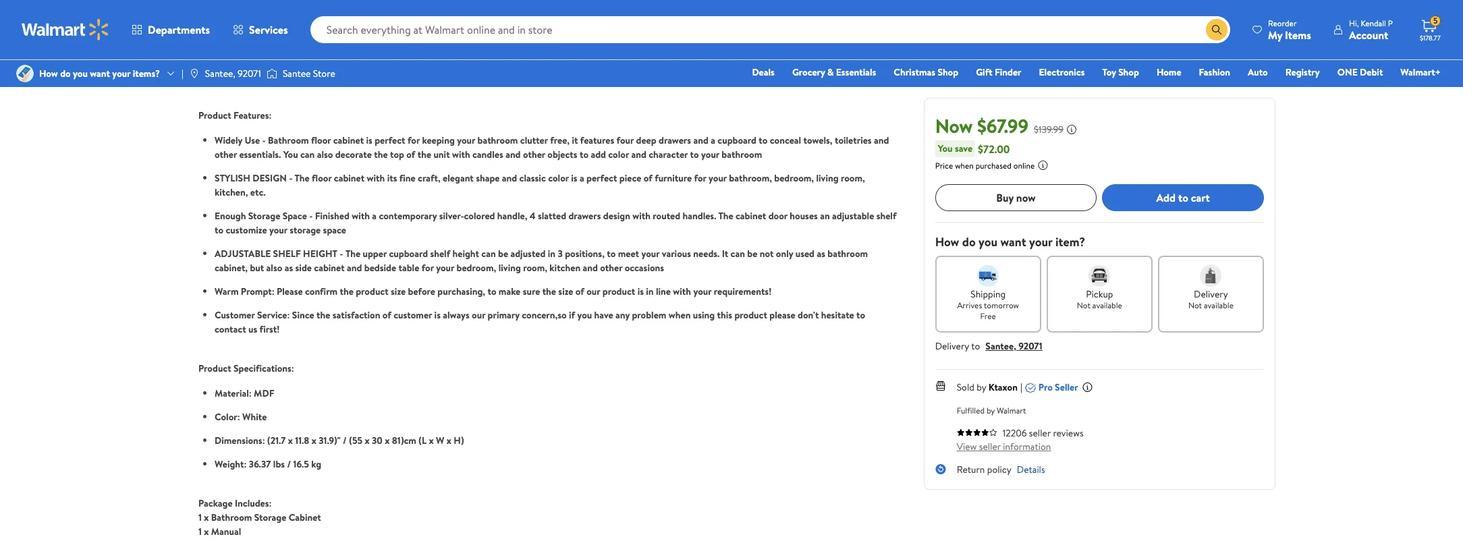 Task type: locate. For each thing, give the bounding box(es) containing it.
door
[[245, 33, 265, 46]]

1 vertical spatial when
[[669, 308, 691, 322]]

 image for santee store
[[267, 67, 277, 80]]

0 horizontal spatial available
[[1093, 300, 1123, 311]]

product inside since the satisfaction of customer is always our primary concern,so if you have any problem when using this product please don't hesitate to contact us first!
[[735, 308, 768, 322]]

to up sturdy.
[[515, 33, 524, 46]]

12206
[[1003, 427, 1027, 440]]

cupboard up 'bathroom,'
[[718, 133, 757, 147]]

finished with a contemporary silver-colored handle, 4 slatted drawers design with routed handles. the cabinet door houses an adjustable shelf to customize your storage space
[[215, 209, 897, 237]]

4 inside "finished with a contemporary silver-colored handle, 4 slatted drawers design with routed handles. the cabinet door houses an adjustable shelf to customize your storage space"
[[530, 209, 536, 222]]

you right if
[[578, 308, 592, 322]]

concise
[[266, 61, 296, 75]]

first!
[[260, 322, 280, 336]]

always
[[443, 308, 470, 322]]

your down enough storage space -
[[269, 223, 288, 237]]

bedroom, down conceal
[[775, 171, 814, 185]]

not inside delivery not available
[[1189, 300, 1203, 311]]

christmas
[[894, 65, 936, 79]]

seller right 12206
[[1030, 427, 1051, 440]]

2 horizontal spatial the
[[719, 209, 734, 222]]

you inside since the satisfaction of customer is always our primary concern,so if you have any problem when using this product please don't hesitate to contact us first!
[[578, 308, 592, 322]]

0 vertical spatial living
[[817, 171, 839, 185]]

toy shop link
[[1097, 65, 1146, 80]]

cabinet,
[[215, 261, 248, 274]]

1 vertical spatial 4
[[560, 47, 566, 60]]

the right confirm
[[340, 285, 354, 298]]

other down widely
[[215, 148, 237, 161]]

is left always
[[435, 308, 441, 322]]

houses
[[790, 209, 818, 222]]

you up 'moreover,'
[[785, 33, 799, 46]]

side
[[295, 261, 312, 274]]

a left contemporary
[[372, 209, 377, 222]]

santee,
[[205, 67, 235, 80], [986, 340, 1017, 353]]

1 size from the left
[[391, 285, 406, 298]]

0 horizontal spatial shelf
[[430, 247, 450, 260]]

2 available from the left
[[1205, 300, 1234, 311]]

1 vertical spatial bedroom,
[[457, 261, 496, 274]]

0 vertical spatial our
[[587, 285, 601, 298]]

reorder my items
[[1269, 17, 1312, 42]]

2 vertical spatial 4
[[530, 209, 536, 222]]

1 horizontal spatial 4
[[530, 209, 536, 222]]

x left 11.8
[[288, 434, 293, 447]]

0 horizontal spatial the
[[295, 171, 310, 185]]

a inside the floor cabinet with its fine craft, elegant shape and classic color is a perfect piece of furniture for your bathroom, bedroom, living room, kitchen, etc.
[[580, 171, 585, 185]]

mdf down specifications:
[[254, 387, 274, 400]]

material:
[[215, 387, 252, 400]]

| right items?
[[182, 67, 184, 80]]

floor inside the floor cabinet with its fine craft, elegant shape and classic color is a perfect piece of furniture for your bathroom, bedroom, living room, kitchen, etc.
[[312, 171, 332, 185]]

1 horizontal spatial size
[[559, 285, 574, 298]]

0 horizontal spatial 92071
[[238, 67, 261, 80]]

2 not from the left
[[1189, 300, 1203, 311]]

color
[[609, 148, 629, 161], [548, 171, 569, 185]]

0 horizontal spatial perfect
[[375, 133, 406, 147]]

colored
[[464, 209, 495, 222]]

0 horizontal spatial  image
[[16, 65, 34, 82]]

you right essentials.
[[283, 148, 298, 161]]

has
[[544, 47, 557, 60]]

for inside bathroom floor cabinet is perfect for keeping your bathroom clutter free, it features four deep drawers and a cupboard to conceal towels, toiletries and other essentials. you can also decorate the top of the unit with candles and other objects to add color and character to your bathroom
[[408, 133, 420, 147]]

1 vertical spatial /
[[287, 457, 291, 471]]

of inside the floor cabinet with its fine craft, elegant shape and classic color is a perfect piece of furniture for your bathroom, bedroom, living room, kitchen, etc.
[[644, 171, 653, 185]]

is inside this single door bathroom storage cabinet with 4 drawers is recommended to you. it's fantastic for the bathroom or in any other room where you require some additional storage. adopting mdf material, it features smooth, stable and sturdy. it has 4 drawers, so that you can store a lot of items in it. moreover, with elegant appearance and concise design, it can coordinate with any style decoration.
[[445, 33, 451, 46]]

price when purchased online
[[936, 160, 1035, 172]]

color down four
[[609, 148, 629, 161]]

your inside the floor cabinet with its fine craft, elegant shape and classic color is a perfect piece of furniture for your bathroom, bedroom, living room, kitchen, etc.
[[709, 171, 727, 185]]

toy shop
[[1103, 65, 1140, 79]]

adjustable shelf height -
[[215, 247, 346, 260]]

1 vertical spatial do
[[963, 234, 976, 251]]

1 horizontal spatial elegant
[[834, 47, 865, 60]]

0 horizontal spatial as
[[285, 261, 293, 274]]

when inside since the satisfaction of customer is always our primary concern,so if you have any problem when using this product please don't hesitate to contact us first!
[[669, 308, 691, 322]]

for right furniture
[[694, 171, 707, 185]]

shelf
[[877, 209, 897, 222], [430, 247, 450, 260]]

1 vertical spatial product
[[199, 108, 231, 122]]

our inside since the satisfaction of customer is always our primary concern,so if you have any problem when using this product please don't hesitate to contact us first!
[[472, 308, 486, 322]]

2 vertical spatial the
[[346, 247, 361, 260]]

1 vertical spatial features
[[581, 133, 615, 147]]

2 be from the left
[[748, 247, 758, 260]]

4 for drawers
[[400, 33, 406, 46]]

cabinet inside 'the upper cupboard shelf height can be adjusted in 3 positions, to meet your various needs. it can be not only used as bathroom cabinet, but also as side cabinet and bedside table for your bedroom, living room, kitchen and other occasions'
[[314, 261, 345, 274]]

0 vertical spatial floor
[[311, 133, 331, 147]]

0 horizontal spatial do
[[60, 67, 71, 80]]

1 not from the left
[[1078, 300, 1091, 311]]

shelf left height
[[430, 247, 450, 260]]

with up coordinate
[[380, 33, 398, 46]]

1 horizontal spatial color
[[609, 148, 629, 161]]

1 horizontal spatial be
[[748, 247, 758, 260]]

1 available from the left
[[1093, 300, 1123, 311]]

0 horizontal spatial it
[[330, 61, 337, 75]]

legal information image
[[1038, 160, 1049, 171]]

1 horizontal spatial drawers
[[659, 133, 691, 147]]

perfect down add
[[587, 171, 617, 185]]

of left customer
[[383, 308, 391, 322]]

0 vertical spatial cupboard
[[718, 133, 757, 147]]

0 vertical spatial how
[[39, 67, 58, 80]]

1 horizontal spatial shelf
[[877, 209, 897, 222]]

santee, down additional
[[205, 67, 235, 80]]

in
[[682, 33, 690, 46], [749, 47, 757, 60], [548, 247, 556, 260], [646, 285, 654, 298]]

storage
[[290, 223, 321, 237]]

1
[[199, 511, 202, 524], [199, 525, 202, 538]]

towels,
[[804, 133, 833, 147]]

be left adjusted
[[498, 247, 509, 260]]

when left using
[[669, 308, 691, 322]]

space
[[323, 223, 346, 237]]

a inside this single door bathroom storage cabinet with 4 drawers is recommended to you. it's fantastic for the bathroom or in any other room where you require some additional storage. adopting mdf material, it features smooth, stable and sturdy. it has 4 drawers, so that you can store a lot of items in it. moreover, with elegant appearance and concise design, it can coordinate with any style decoration.
[[693, 47, 697, 60]]

2 horizontal spatial product
[[735, 308, 768, 322]]

1 vertical spatial our
[[472, 308, 486, 322]]

2 vertical spatial any
[[616, 308, 630, 322]]

0 horizontal spatial it
[[535, 47, 541, 60]]

how for how do you want your item?
[[936, 234, 960, 251]]

your up using
[[694, 285, 712, 298]]

0 vertical spatial features
[[388, 47, 422, 60]]

my
[[1269, 27, 1283, 42]]

92071 up pro
[[1019, 340, 1043, 353]]

dimensions: (21.7 x 11.8 x 31.9)" / (55 x 30 x 81)cm (l x w x h)
[[215, 434, 464, 447]]

cupboard up table
[[389, 247, 428, 260]]

by for fulfilled
[[987, 405, 995, 417]]

living down adjusted
[[499, 261, 521, 274]]

1 vertical spatial mdf
[[254, 387, 274, 400]]

of inside this single door bathroom storage cabinet with 4 drawers is recommended to you. it's fantastic for the bathroom or in any other room where you require some additional storage. adopting mdf material, it features smooth, stable and sturdy. it has 4 drawers, so that you can store a lot of items in it. moreover, with elegant appearance and concise design, it can coordinate with any style decoration.
[[713, 47, 722, 60]]

2 1 from the top
[[199, 525, 202, 538]]

your left 'bathroom,'
[[709, 171, 727, 185]]

bedroom, inside the floor cabinet with its fine craft, elegant shape and classic color is a perfect piece of furniture for your bathroom, bedroom, living room, kitchen, etc.
[[775, 171, 814, 185]]

0 horizontal spatial size
[[391, 285, 406, 298]]

1 horizontal spatial room,
[[841, 171, 866, 185]]

by right fulfilled
[[987, 405, 995, 417]]

bathroom inside this single door bathroom storage cabinet with 4 drawers is recommended to you. it's fantastic for the bathroom or in any other room where you require some additional storage. adopting mdf material, it features smooth, stable and sturdy. it has 4 drawers, so that you can store a lot of items in it. moreover, with elegant appearance and concise design, it can coordinate with any style decoration.
[[629, 33, 669, 46]]

warm prompt: please confirm the product size before purchasing, to make sure the size of our product is in line with your requirements!
[[215, 285, 772, 298]]

cabinet inside this single door bathroom storage cabinet with 4 drawers is recommended to you. it's fantastic for the bathroom or in any other room where you require some additional storage. adopting mdf material, it features smooth, stable and sturdy. it has 4 drawers, so that you can store a lot of items in it. moreover, with elegant appearance and concise design, it can coordinate with any style decoration.
[[345, 33, 378, 46]]

it up coordinate
[[380, 47, 386, 60]]

your
[[112, 67, 131, 80], [457, 133, 475, 147], [702, 148, 720, 161], [709, 171, 727, 185], [269, 223, 288, 237], [1030, 234, 1053, 251], [642, 247, 660, 260], [436, 261, 455, 274], [694, 285, 712, 298]]

room, inside 'the upper cupboard shelf height can be adjusted in 3 positions, to meet your various needs. it can be not only used as bathroom cabinet, but also as side cabinet and bedside table for your bedroom, living room, kitchen and other occasions'
[[523, 261, 548, 274]]

cupboard inside bathroom floor cabinet is perfect for keeping your bathroom clutter free, it features four deep drawers and a cupboard to conceal towels, toiletries and other essentials. you can also decorate the top of the unit with candles and other objects to add color and character to your bathroom
[[718, 133, 757, 147]]

0 vertical spatial also
[[317, 148, 333, 161]]

1 horizontal spatial /
[[343, 434, 347, 447]]

2 horizontal spatial 4
[[560, 47, 566, 60]]

floor up finished
[[312, 171, 332, 185]]

|
[[182, 67, 184, 80], [1021, 381, 1023, 394]]

0 vertical spatial color
[[609, 148, 629, 161]]

one
[[1338, 65, 1358, 79]]

purchasing,
[[438, 285, 486, 298]]

elegant inside this single door bathroom storage cabinet with 4 drawers is recommended to you. it's fantastic for the bathroom or in any other room where you require some additional storage. adopting mdf material, it features smooth, stable and sturdy. it has 4 drawers, so that you can store a lot of items in it. moreover, with elegant appearance and concise design, it can coordinate with any style decoration.
[[834, 47, 865, 60]]

1 horizontal spatial features
[[581, 133, 615, 147]]

color down objects
[[548, 171, 569, 185]]

can left decorate
[[300, 148, 315, 161]]

routed
[[653, 209, 681, 222]]

0 horizontal spatial when
[[669, 308, 691, 322]]

lot
[[700, 47, 711, 60]]

your up candles
[[457, 133, 475, 147]]

1 horizontal spatial 92071
[[1019, 340, 1043, 353]]

kg
[[311, 457, 321, 471]]

your left item? in the top of the page
[[1030, 234, 1053, 251]]

can right height
[[482, 247, 496, 260]]

(21.7
[[267, 434, 286, 447]]

also left decorate
[[317, 148, 333, 161]]

you inside bathroom floor cabinet is perfect for keeping your bathroom clutter free, it features four deep drawers and a cupboard to conceal towels, toiletries and other essentials. you can also decorate the top of the unit with candles and other objects to add color and character to your bathroom
[[283, 148, 298, 161]]

it inside bathroom floor cabinet is perfect for keeping your bathroom clutter free, it features four deep drawers and a cupboard to conceal towels, toiletries and other essentials. you can also decorate the top of the unit with candles and other objects to add color and character to your bathroom
[[572, 133, 578, 147]]

perfect inside bathroom floor cabinet is perfect for keeping your bathroom clutter free, it features four deep drawers and a cupboard to conceal towels, toiletries and other essentials. you can also decorate the top of the unit with candles and other objects to add color and character to your bathroom
[[375, 133, 406, 147]]

2 size from the left
[[559, 285, 574, 298]]

with inside bathroom floor cabinet is perfect for keeping your bathroom clutter free, it features four deep drawers and a cupboard to conceal towels, toiletries and other essentials. you can also decorate the top of the unit with candles and other objects to add color and character to your bathroom
[[452, 148, 470, 161]]

1 left the manual
[[199, 525, 202, 538]]

2 product from the top
[[199, 108, 231, 122]]

1 product from the top
[[199, 9, 231, 23]]

free,
[[550, 133, 570, 147]]

x down package
[[204, 511, 209, 524]]

for inside this single door bathroom storage cabinet with 4 drawers is recommended to you. it's fantastic for the bathroom or in any other room where you require some additional storage. adopting mdf material, it features smooth, stable and sturdy. it has 4 drawers, so that you can store a lot of items in it. moreover, with elegant appearance and concise design, it can coordinate with any style decoration.
[[598, 33, 611, 46]]

services button
[[222, 14, 300, 46]]

other down meet
[[600, 261, 623, 274]]

1 horizontal spatial any
[[616, 308, 630, 322]]

when
[[956, 160, 974, 172], [669, 308, 691, 322]]

cabinet down decorate
[[334, 171, 365, 185]]

gift finder
[[976, 65, 1022, 79]]

0 horizontal spatial elegant
[[443, 171, 474, 185]]

material,
[[341, 47, 378, 60]]

delivery inside delivery not available
[[1195, 288, 1229, 301]]

0 vertical spatial it
[[380, 47, 386, 60]]

0 horizontal spatial you
[[283, 148, 298, 161]]

0 vertical spatial the
[[295, 171, 310, 185]]

our up have on the bottom left of page
[[587, 285, 601, 298]]

1 vertical spatial floor
[[312, 171, 332, 185]]

it inside this single door bathroom storage cabinet with 4 drawers is recommended to you. it's fantastic for the bathroom or in any other room where you require some additional storage. adopting mdf material, it features smooth, stable and sturdy. it has 4 drawers, so that you can store a lot of items in it. moreover, with elegant appearance and concise design, it can coordinate with any style decoration.
[[535, 47, 541, 60]]

perfect inside the floor cabinet with its fine craft, elegant shape and classic color is a perfect piece of furniture for your bathroom, bedroom, living room, kitchen, etc.
[[587, 171, 617, 185]]

clutter
[[520, 133, 548, 147]]

the left upper
[[346, 247, 361, 260]]

the right design
[[295, 171, 310, 185]]

do down walmart image
[[60, 67, 71, 80]]

needs.
[[694, 247, 720, 260]]

shelf right adjustable
[[877, 209, 897, 222]]

mdf up store
[[318, 47, 339, 60]]

cabinet inside bathroom floor cabinet is perfect for keeping your bathroom clutter free, it features four deep drawers and a cupboard to conceal towels, toiletries and other essentials. you can also decorate the top of the unit with candles and other objects to add color and character to your bathroom
[[333, 133, 364, 147]]

smooth,
[[424, 47, 458, 60]]

delivery for to
[[936, 340, 970, 353]]

material: mdf
[[215, 387, 274, 400]]

2 shop from the left
[[1119, 65, 1140, 79]]

to right hesitate
[[857, 308, 866, 322]]

delivery for not
[[1195, 288, 1229, 301]]

0 horizontal spatial delivery
[[936, 340, 970, 353]]

room
[[733, 33, 755, 46]]

1 horizontal spatial santee,
[[986, 340, 1017, 353]]

add to cart button
[[1103, 184, 1265, 211]]

1 vertical spatial perfect
[[587, 171, 617, 185]]

shop for christmas shop
[[938, 65, 959, 79]]

x right (l
[[429, 434, 434, 447]]

1 vertical spatial room,
[[523, 261, 548, 274]]

as down shelf
[[285, 261, 293, 274]]

how up arrives on the right
[[936, 234, 960, 251]]

silver-
[[439, 209, 464, 222]]

free
[[981, 311, 997, 322]]

is
[[445, 33, 451, 46], [366, 133, 373, 147], [571, 171, 578, 185], [638, 285, 644, 298], [435, 308, 441, 322]]

items
[[1286, 27, 1312, 42]]

0 vertical spatial 1
[[199, 511, 202, 524]]

0 vertical spatial storage
[[311, 33, 343, 46]]

also inside 'the upper cupboard shelf height can be adjusted in 3 positions, to meet your various needs. it can be not only used as bathroom cabinet, but also as side cabinet and bedside table for your bedroom, living room, kitchen and other occasions'
[[266, 261, 282, 274]]

intent image for pickup image
[[1089, 265, 1111, 287]]

4 right has
[[560, 47, 566, 60]]

candles
[[473, 148, 504, 161]]

specifications:
[[234, 362, 294, 375]]

santee, 92071
[[205, 67, 261, 80]]

1 horizontal spatial the
[[346, 247, 361, 260]]

1 horizontal spatial want
[[1001, 234, 1027, 251]]

2 vertical spatial it
[[572, 133, 578, 147]]

used
[[796, 247, 815, 260]]

mdf
[[318, 47, 339, 60], [254, 387, 274, 400]]

it right free,
[[572, 133, 578, 147]]

craft,
[[418, 171, 441, 185]]

shop right the toy
[[1119, 65, 1140, 79]]

and
[[487, 47, 502, 60], [248, 61, 263, 75], [694, 133, 709, 147], [874, 133, 890, 147], [506, 148, 521, 161], [632, 148, 647, 161], [502, 171, 517, 185], [347, 261, 362, 274], [583, 261, 598, 274]]

1 horizontal spatial available
[[1205, 300, 1234, 311]]

0 horizontal spatial mdf
[[254, 387, 274, 400]]

debit
[[1361, 65, 1384, 79]]

not down the intent image for pickup
[[1078, 300, 1091, 311]]

to left make
[[488, 285, 497, 298]]

1 vertical spatial the
[[719, 209, 734, 222]]

2 vertical spatial bathroom
[[211, 511, 252, 524]]

/ right lbs
[[287, 457, 291, 471]]

any right have on the bottom left of page
[[616, 308, 630, 322]]

storage up 'design,' at the left top of page
[[311, 33, 343, 46]]

1 vertical spatial color
[[548, 171, 569, 185]]

warm
[[215, 285, 239, 298]]

can inside bathroom floor cabinet is perfect for keeping your bathroom clutter free, it features four deep drawers and a cupboard to conceal towels, toiletries and other essentials. you can also decorate the top of the unit with candles and other objects to add color and character to your bathroom
[[300, 148, 315, 161]]

kendall
[[1362, 17, 1387, 29]]

save
[[955, 142, 973, 155]]

please
[[277, 285, 303, 298]]

0 horizontal spatial /
[[287, 457, 291, 471]]

with down require
[[814, 47, 832, 60]]

but
[[250, 261, 264, 274]]

a inside "finished with a contemporary silver-colored handle, 4 slatted drawers design with routed handles. the cabinet door houses an adjustable shelf to customize your storage space"
[[372, 209, 377, 222]]

other inside 'the upper cupboard shelf height can be adjusted in 3 positions, to meet your various needs. it can be not only used as bathroom cabinet, but also as side cabinet and bedside table for your bedroom, living room, kitchen and other occasions'
[[600, 261, 623, 274]]

product up 'material:'
[[199, 362, 231, 375]]

1 vertical spatial want
[[1001, 234, 1027, 251]]

seller
[[1030, 427, 1051, 440], [980, 440, 1001, 454]]

the inside the floor cabinet with its fine craft, elegant shape and classic color is a perfect piece of furniture for your bathroom, bedroom, living room, kitchen, etc.
[[295, 171, 310, 185]]

available inside pickup not available
[[1093, 300, 1123, 311]]

0 vertical spatial by
[[977, 381, 987, 394]]

other inside this single door bathroom storage cabinet with 4 drawers is recommended to you. it's fantastic for the bathroom or in any other room where you require some additional storage. adopting mdf material, it features smooth, stable and sturdy. it has 4 drawers, so that you can store a lot of items in it. moreover, with elegant appearance and concise design, it can coordinate with any style decoration.
[[709, 33, 731, 46]]

0 horizontal spatial be
[[498, 247, 509, 260]]

not for delivery
[[1189, 300, 1203, 311]]

details
[[1017, 463, 1046, 477]]

0 horizontal spatial bedroom,
[[457, 261, 496, 274]]

1 shop from the left
[[938, 65, 959, 79]]

features up add
[[581, 133, 615, 147]]

floor for the
[[312, 171, 332, 185]]

not for pickup
[[1078, 300, 1091, 311]]

2 vertical spatial storage
[[254, 511, 287, 524]]

1 horizontal spatial cupboard
[[718, 133, 757, 147]]

size
[[391, 285, 406, 298], [559, 285, 574, 298]]

using
[[693, 308, 715, 322]]

0 horizontal spatial shop
[[938, 65, 959, 79]]

1 horizontal spatial as
[[817, 247, 826, 260]]

1 horizontal spatial bedroom,
[[775, 171, 814, 185]]

store
[[313, 67, 335, 80]]

0 vertical spatial bathroom
[[268, 33, 309, 46]]

0 horizontal spatial |
[[182, 67, 184, 80]]

elegant down some
[[834, 47, 865, 60]]

3 product from the top
[[199, 362, 231, 375]]

0 vertical spatial when
[[956, 160, 974, 172]]

package
[[199, 497, 233, 510]]

floor inside bathroom floor cabinet is perfect for keeping your bathroom clutter free, it features four deep drawers and a cupboard to conceal towels, toiletries and other essentials. you can also decorate the top of the unit with candles and other objects to add color and character to your bathroom
[[311, 133, 331, 147]]

 image down storage. in the top left of the page
[[267, 67, 277, 80]]

you down walmart image
[[73, 67, 88, 80]]

1 horizontal spatial also
[[317, 148, 333, 161]]

size down kitchen at the left
[[559, 285, 574, 298]]

0 horizontal spatial 4
[[400, 33, 406, 46]]

not inside pickup not available
[[1078, 300, 1091, 311]]

1 vertical spatial living
[[499, 261, 521, 274]]

0 vertical spatial it
[[535, 47, 541, 60]]

of inside since the satisfaction of customer is always our primary concern,so if you have any problem when using this product please don't hesitate to contact us first!
[[383, 308, 391, 322]]

 image down walmart image
[[16, 65, 34, 82]]

a down bathroom floor cabinet is perfect for keeping your bathroom clutter free, it features four deep drawers and a cupboard to conceal towels, toiletries and other essentials. you can also decorate the top of the unit with candles and other objects to add color and character to your bathroom at top
[[580, 171, 585, 185]]

not down intent image for delivery on the right of page
[[1189, 300, 1203, 311]]

auto
[[1248, 65, 1269, 79]]

1 vertical spatial also
[[266, 261, 282, 274]]

bathroom up essentials.
[[268, 133, 309, 147]]

w
[[436, 434, 445, 447]]

$72.00
[[978, 141, 1010, 156]]

 image
[[189, 68, 200, 79]]

arrives
[[958, 300, 983, 311]]

1 horizontal spatial you
[[938, 142, 953, 155]]

 image
[[16, 65, 34, 82], [267, 67, 277, 80]]

0 horizontal spatial also
[[266, 261, 282, 274]]

and right deep
[[694, 133, 709, 147]]

the floor cabinet with its fine craft, elegant shape and classic color is a perfect piece of furniture for your bathroom, bedroom, living room, kitchen, etc.
[[215, 171, 866, 199]]

0 horizontal spatial want
[[90, 67, 110, 80]]

available inside delivery not available
[[1205, 300, 1234, 311]]

with right line
[[673, 285, 691, 298]]

and down deep
[[632, 148, 647, 161]]

sold by ktaxon
[[957, 381, 1018, 394]]

0 horizontal spatial cupboard
[[389, 247, 428, 260]]

0 vertical spatial want
[[90, 67, 110, 80]]

the inside 'the upper cupboard shelf height can be adjusted in 3 positions, to meet your various needs. it can be not only used as bathroom cabinet, but also as side cabinet and bedside table for your bedroom, living room, kitchen and other occasions'
[[346, 247, 361, 260]]

it
[[380, 47, 386, 60], [330, 61, 337, 75], [572, 133, 578, 147]]

customer service:
[[215, 308, 290, 322]]

bathroom up the manual
[[211, 511, 252, 524]]

1 vertical spatial shelf
[[430, 247, 450, 260]]

shop right christmas
[[938, 65, 959, 79]]

x right w
[[447, 434, 452, 447]]

product up this
[[199, 9, 231, 23]]

a left the 'lot' on the left of page
[[693, 47, 697, 60]]

1 vertical spatial cabinet
[[289, 511, 321, 524]]

in left it.
[[749, 47, 757, 60]]

0 horizontal spatial cabinet
[[289, 511, 321, 524]]

to left meet
[[607, 247, 616, 260]]

service:
[[257, 308, 290, 322]]

it inside 'the upper cupboard shelf height can be adjusted in 3 positions, to meet your various needs. it can be not only used as bathroom cabinet, but also as side cabinet and bedside table for your bedroom, living room, kitchen and other occasions'
[[722, 247, 729, 260]]

in left line
[[646, 285, 654, 298]]

only
[[776, 247, 794, 260]]

the inside "finished with a contemporary silver-colored handle, 4 slatted drawers design with routed handles. the cabinet door houses an adjustable shelf to customize your storage space"
[[719, 209, 734, 222]]

sure
[[523, 285, 540, 298]]

with right unit
[[452, 148, 470, 161]]

elegant inside the floor cabinet with its fine craft, elegant shape and classic color is a perfect piece of furniture for your bathroom, bedroom, living room, kitchen, etc.
[[443, 171, 474, 185]]

1 vertical spatial cupboard
[[389, 247, 428, 260]]

and right shape
[[502, 171, 517, 185]]

drawers up character
[[659, 133, 691, 147]]

online
[[1014, 160, 1035, 172]]

it left has
[[535, 47, 541, 60]]



Task type: vqa. For each thing, say whether or not it's contained in the screenshot.


Task type: describe. For each thing, give the bounding box(es) containing it.
also inside bathroom floor cabinet is perfect for keeping your bathroom clutter free, it features four deep drawers and a cupboard to conceal towels, toiletries and other essentials. you can also decorate the top of the unit with candles and other objects to add color and character to your bathroom
[[317, 148, 333, 161]]

available for delivery
[[1205, 300, 1234, 311]]

2 horizontal spatial any
[[692, 33, 706, 46]]

to right character
[[690, 148, 699, 161]]

to inside button
[[1179, 190, 1189, 205]]

prompt:
[[241, 285, 275, 298]]

a inside bathroom floor cabinet is perfect for keeping your bathroom clutter free, it features four deep drawers and a cupboard to conceal towels, toiletries and other essentials. you can also decorate the top of the unit with candles and other objects to add color and character to your bathroom
[[711, 133, 716, 147]]

of inside bathroom floor cabinet is perfect for keeping your bathroom clutter free, it features four deep drawers and a cupboard to conceal towels, toiletries and other essentials. you can also decorate the top of the unit with candles and other objects to add color and character to your bathroom
[[407, 148, 415, 161]]

appearance
[[199, 61, 246, 75]]

1 vertical spatial |
[[1021, 381, 1023, 394]]

shelf inside "finished with a contemporary silver-colored handle, 4 slatted drawers design with routed handles. the cabinet door houses an adjustable shelf to customize your storage space"
[[877, 209, 897, 222]]

by for sold
[[977, 381, 987, 394]]

any inside since the satisfaction of customer is always our primary concern,so if you have any problem when using this product please don't hesitate to contact us first!
[[616, 308, 630, 322]]

4.0784 stars out of 5, based on 12206 seller reviews element
[[957, 429, 998, 437]]

cabinet inside "finished with a contemporary silver-colored handle, 4 slatted drawers design with routed handles. the cabinet door houses an adjustable shelf to customize your storage space"
[[736, 209, 767, 222]]

do for how do you want your item?
[[963, 234, 976, 251]]

with inside the floor cabinet with its fine craft, elegant shape and classic color is a perfect piece of furniture for your bathroom, bedroom, living room, kitchen, etc.
[[367, 171, 385, 185]]

your up occasions
[[642, 247, 660, 260]]

cabinet inside package includes: 1 x bathroom storage cabinet 1 x manual
[[289, 511, 321, 524]]

36.37
[[249, 457, 271, 471]]

- up storage
[[309, 209, 313, 222]]

shipping
[[971, 288, 1006, 301]]

4 for slatted
[[530, 209, 536, 222]]

0 horizontal spatial any
[[422, 61, 437, 75]]

primary
[[488, 308, 520, 322]]

to inside this single door bathroom storage cabinet with 4 drawers is recommended to you. it's fantastic for the bathroom or in any other room where you require some additional storage. adopting mdf material, it features smooth, stable and sturdy. it has 4 drawers, so that you can store a lot of items in it. moreover, with elegant appearance and concise design, it can coordinate with any style decoration.
[[515, 33, 524, 46]]

and up the decoration.
[[487, 47, 502, 60]]

objects
[[548, 148, 578, 161]]

living inside 'the upper cupboard shelf height can be adjusted in 3 positions, to meet your various needs. it can be not only used as bathroom cabinet, but also as side cabinet and bedside table for your bedroom, living room, kitchen and other occasions'
[[499, 261, 521, 274]]

to inside since the satisfaction of customer is always our primary concern,so if you have any problem when using this product please don't hesitate to contact us first!
[[857, 308, 866, 322]]

bathroom up candles
[[478, 133, 518, 147]]

you right that
[[636, 47, 650, 60]]

meet
[[618, 247, 639, 260]]

recommended
[[453, 33, 513, 46]]

unit
[[434, 148, 450, 161]]

drawers
[[409, 33, 442, 46]]

drawers inside "finished with a contemporary silver-colored handle, 4 slatted drawers design with routed handles. the cabinet door houses an adjustable shelf to customize your storage space"
[[569, 209, 601, 222]]

kitchen
[[550, 261, 581, 274]]

deep
[[636, 133, 657, 147]]

please
[[770, 308, 796, 322]]

delivery not available
[[1189, 288, 1234, 311]]

keeping
[[422, 133, 455, 147]]

x right 30
[[385, 434, 390, 447]]

bathroom inside bathroom floor cabinet is perfect for keeping your bathroom clutter free, it features four deep drawers and a cupboard to conceal towels, toiletries and other essentials. you can also decorate the top of the unit with candles and other objects to add color and character to your bathroom
[[268, 133, 309, 147]]

how for how do you want your items?
[[39, 67, 58, 80]]

slatted
[[538, 209, 567, 222]]

occasions
[[625, 261, 664, 274]]

drawers inside bathroom floor cabinet is perfect for keeping your bathroom clutter free, it features four deep drawers and a cupboard to conceal towels, toiletries and other essentials. you can also decorate the top of the unit with candles and other objects to add color and character to your bathroom
[[659, 133, 691, 147]]

additional
[[199, 47, 240, 60]]

is inside since the satisfaction of customer is always our primary concern,so if you have any problem when using this product please don't hesitate to contact us first!
[[435, 308, 441, 322]]

to inside 'the upper cupboard shelf height can be adjusted in 3 positions, to meet your various needs. it can be not only used as bathroom cabinet, but also as side cabinet and bedside table for your bedroom, living room, kitchen and other occasions'
[[607, 247, 616, 260]]

walmart+
[[1401, 65, 1442, 79]]

1 vertical spatial santee,
[[986, 340, 1017, 353]]

santee
[[283, 67, 311, 80]]

widely use -
[[215, 133, 268, 147]]

finder
[[995, 65, 1022, 79]]

intent image for shipping image
[[978, 265, 999, 287]]

table
[[399, 261, 420, 274]]

how do you want your items?
[[39, 67, 160, 80]]

1 be from the left
[[498, 247, 509, 260]]

and down storage. in the top left of the page
[[248, 61, 263, 75]]

seller for reviews
[[1030, 427, 1051, 440]]

bathroom up 'bathroom,'
[[722, 148, 762, 161]]

learn more about strikethrough prices image
[[1067, 124, 1078, 135]]

registry
[[1286, 65, 1321, 79]]

0 vertical spatial 92071
[[238, 67, 261, 80]]

you save $72.00
[[938, 141, 1010, 156]]

fashion
[[1200, 65, 1231, 79]]

shelf
[[273, 247, 301, 260]]

1 vertical spatial it
[[330, 61, 337, 75]]

product for product features:
[[199, 108, 231, 122]]

reviews
[[1054, 427, 1084, 440]]

for inside 'the upper cupboard shelf height can be adjusted in 3 positions, to meet your various needs. it can be not only used as bathroom cabinet, but also as side cabinet and bedside table for your bedroom, living room, kitchen and other occasions'
[[422, 261, 434, 274]]

electronics link
[[1033, 65, 1091, 80]]

hi,
[[1350, 17, 1360, 29]]

for inside the floor cabinet with its fine craft, elegant shape and classic color is a perfect piece of furniture for your bathroom, bedroom, living room, kitchen, etc.
[[694, 171, 707, 185]]

door
[[769, 209, 788, 222]]

features inside this single door bathroom storage cabinet with 4 drawers is recommended to you. it's fantastic for the bathroom or in any other room where you require some additional storage. adopting mdf material, it features smooth, stable and sturdy. it has 4 drawers, so that you can store a lot of items in it. moreover, with elegant appearance and concise design, it can coordinate with any style decoration.
[[388, 47, 422, 60]]

drawers,
[[568, 47, 603, 60]]

0 vertical spatial /
[[343, 434, 347, 447]]

now $67.99
[[936, 113, 1029, 139]]

cabinet inside the floor cabinet with its fine craft, elegant shape and classic color is a perfect piece of furniture for your bathroom, bedroom, living room, kitchen, etc.
[[334, 171, 365, 185]]

dimensions:
[[215, 434, 265, 447]]

bedroom, inside 'the upper cupboard shelf height can be adjusted in 3 positions, to meet your various needs. it can be not only used as bathroom cabinet, but also as side cabinet and bedside table for your bedroom, living room, kitchen and other occasions'
[[457, 261, 496, 274]]

the inside since the satisfaction of customer is always our primary concern,so if you have any problem when using this product please don't hesitate to contact us first!
[[317, 308, 330, 322]]

before
[[408, 285, 436, 298]]

in right or
[[682, 33, 690, 46]]

the for the upper cupboard shelf height can be adjusted in 3 positions, to meet your various needs. it can be not only used as bathroom cabinet, but also as side cabinet and bedside table for your bedroom, living room, kitchen and other occasions
[[346, 247, 361, 260]]

seller for information
[[980, 440, 1001, 454]]

your left items?
[[112, 67, 131, 80]]

furniture
[[655, 171, 692, 185]]

walmart image
[[22, 19, 109, 41]]

 image for how do you want your items?
[[16, 65, 34, 82]]

is inside the floor cabinet with its fine craft, elegant shape and classic color is a perfect piece of furniture for your bathroom, bedroom, living room, kitchen, etc.
[[571, 171, 578, 185]]

x right 11.8
[[312, 434, 317, 447]]

decorate
[[335, 148, 372, 161]]

departments button
[[120, 14, 222, 46]]

hi, kendall p account
[[1350, 17, 1394, 42]]

pro seller
[[1039, 381, 1079, 394]]

to left add
[[580, 148, 589, 161]]

available for pickup
[[1093, 300, 1123, 311]]

view seller information
[[957, 440, 1052, 454]]

information
[[1004, 440, 1052, 454]]

0 horizontal spatial product
[[356, 285, 389, 298]]

product for product specifications:
[[199, 362, 231, 375]]

add
[[591, 148, 606, 161]]

living inside the floor cabinet with its fine craft, elegant shape and classic color is a perfect piece of furniture for your bathroom, bedroom, living room, kitchen, etc.
[[817, 171, 839, 185]]

view seller information link
[[957, 440, 1052, 454]]

do for how do you want your items?
[[60, 67, 71, 80]]

return policy details
[[957, 463, 1046, 477]]

and down positions,
[[583, 261, 598, 274]]

floor for bathroom
[[311, 133, 331, 147]]

storage.
[[242, 47, 275, 60]]

weight: 36.37 lbs / 16.5 kg
[[215, 457, 321, 471]]

0 horizontal spatial santee,
[[205, 67, 235, 80]]

your inside "finished with a contemporary silver-colored handle, 4 slatted drawers design with routed handles. the cabinet door houses an adjustable shelf to customize your storage space"
[[269, 223, 288, 237]]

concern,so
[[522, 308, 567, 322]]

the left unit
[[418, 148, 431, 161]]

walmart+ link
[[1395, 65, 1448, 80]]

you up intent image for shipping
[[979, 234, 998, 251]]

kitchen,
[[215, 185, 248, 199]]

so
[[605, 47, 614, 60]]

store
[[669, 47, 691, 60]]

is left line
[[638, 285, 644, 298]]

the inside this single door bathroom storage cabinet with 4 drawers is recommended to you. it's fantastic for the bathroom or in any other room where you require some additional storage. adopting mdf material, it features smooth, stable and sturdy. it has 4 drawers, so that you can store a lot of items in it. moreover, with elegant appearance and concise design, it can coordinate with any style decoration.
[[613, 33, 627, 46]]

the right sure
[[543, 285, 556, 298]]

x left the manual
[[204, 525, 209, 538]]

1 vertical spatial storage
[[248, 209, 280, 222]]

to left conceal
[[759, 133, 768, 147]]

mdf inside this single door bathroom storage cabinet with 4 drawers is recommended to you. it's fantastic for the bathroom or in any other room where you require some additional storage. adopting mdf material, it features smooth, stable and sturdy. it has 4 drawers, so that you can store a lot of items in it. moreover, with elegant appearance and concise design, it can coordinate with any style decoration.
[[318, 47, 339, 60]]

with right finished
[[352, 209, 370, 222]]

can left not
[[731, 247, 745, 260]]

- right design
[[289, 171, 293, 185]]

account
[[1350, 27, 1389, 42]]

product for product introductions:
[[199, 9, 231, 23]]

design
[[604, 209, 631, 222]]

features:
[[234, 108, 272, 122]]

product specifications:
[[199, 362, 294, 375]]

your down height
[[436, 261, 455, 274]]

color inside the floor cabinet with its fine craft, elegant shape and classic color is a perfect piece of furniture for your bathroom, bedroom, living room, kitchen, etc.
[[548, 171, 569, 185]]

$67.99
[[978, 113, 1029, 139]]

pro
[[1039, 381, 1053, 394]]

and right toiletries
[[874, 133, 890, 147]]

the for the floor cabinet with its fine craft, elegant shape and classic color is a perfect piece of furniture for your bathroom, bedroom, living room, kitchen, etc.
[[295, 171, 310, 185]]

details button
[[1017, 463, 1046, 477]]

intent image for delivery image
[[1201, 265, 1222, 287]]

enough
[[215, 209, 246, 222]]

that
[[616, 47, 633, 60]]

to left santee, 92071 button
[[972, 340, 981, 353]]

Walmart Site-Wide search field
[[310, 16, 1231, 43]]

and inside the floor cabinet with its fine craft, elegant shape and classic color is a perfect piece of furniture for your bathroom, bedroom, living room, kitchen, etc.
[[502, 171, 517, 185]]

Search search field
[[310, 16, 1231, 43]]

x left 30
[[365, 434, 370, 447]]

31.9)"
[[319, 434, 341, 447]]

bathroom inside 'the upper cupboard shelf height can be adjusted in 3 positions, to meet your various needs. it can be not only used as bathroom cabinet, but also as side cabinet and bedside table for your bedroom, living room, kitchen and other occasions'
[[828, 247, 868, 260]]

other down clutter
[[523, 148, 546, 161]]

and left the bedside
[[347, 261, 362, 274]]

single
[[217, 33, 243, 46]]

to inside "finished with a contemporary silver-colored handle, 4 slatted drawers design with routed handles. the cabinet door houses an adjustable shelf to customize your storage space"
[[215, 223, 224, 237]]

positions,
[[565, 247, 605, 260]]

1 vertical spatial 92071
[[1019, 340, 1043, 353]]

is inside bathroom floor cabinet is perfect for keeping your bathroom clutter free, it features four deep drawers and a cupboard to conceal towels, toiletries and other essentials. you can also decorate the top of the unit with candles and other objects to add color and character to your bathroom
[[366, 133, 373, 147]]

30
[[372, 434, 383, 447]]

shelf inside 'the upper cupboard shelf height can be adjusted in 3 positions, to meet your various needs. it can be not only used as bathroom cabinet, but also as side cabinet and bedside table for your bedroom, living room, kitchen and other occasions'
[[430, 247, 450, 260]]

item?
[[1056, 234, 1086, 251]]

make
[[499, 285, 521, 298]]

search icon image
[[1212, 24, 1223, 35]]

want for item?
[[1001, 234, 1027, 251]]

require
[[802, 33, 831, 46]]

electronics
[[1040, 65, 1085, 79]]

essentials.
[[239, 148, 281, 161]]

departments
[[148, 22, 210, 37]]

the left top
[[374, 148, 388, 161]]

1 vertical spatial as
[[285, 261, 293, 274]]

fine
[[400, 171, 416, 185]]

and right candles
[[506, 148, 521, 161]]

color inside bathroom floor cabinet is perfect for keeping your bathroom clutter free, it features four deep drawers and a cupboard to conceal towels, toiletries and other essentials. you can also decorate the top of the unit with candles and other objects to add color and character to your bathroom
[[609, 148, 629, 161]]

items?
[[133, 67, 160, 80]]

bathroom inside package includes: 1 x bathroom storage cabinet 1 x manual
[[211, 511, 252, 524]]

stylish
[[215, 171, 250, 185]]

delivery to santee, 92071
[[936, 340, 1043, 353]]

1 1 from the top
[[199, 511, 202, 524]]

storage inside this single door bathroom storage cabinet with 4 drawers is recommended to you. it's fantastic for the bathroom or in any other room where you require some additional storage. adopting mdf material, it features smooth, stable and sturdy. it has 4 drawers, so that you can store a lot of items in it. moreover, with elegant appearance and concise design, it can coordinate with any style decoration.
[[311, 33, 343, 46]]

price
[[936, 160, 954, 172]]

- right height
[[340, 247, 343, 260]]

classic
[[520, 171, 546, 185]]

1 horizontal spatial product
[[603, 285, 636, 298]]

storage inside package includes: 1 x bathroom storage cabinet 1 x manual
[[254, 511, 287, 524]]

adjusted
[[511, 247, 546, 260]]

16.5
[[293, 457, 309, 471]]

fulfilled
[[957, 405, 985, 417]]

features inside bathroom floor cabinet is perfect for keeping your bathroom clutter free, it features four deep drawers and a cupboard to conceal towels, toiletries and other essentials. you can also decorate the top of the unit with candles and other objects to add color and character to your bathroom
[[581, 133, 615, 147]]

with down drawers
[[402, 61, 420, 75]]

- right the use
[[262, 133, 266, 147]]

your right character
[[702, 148, 720, 161]]

it's
[[545, 33, 557, 46]]

an
[[821, 209, 830, 222]]

room, inside the floor cabinet with its fine craft, elegant shape and classic color is a perfect piece of furniture for your bathroom, bedroom, living room, kitchen, etc.
[[841, 171, 866, 185]]

can left store
[[653, 47, 667, 60]]

pro seller info image
[[1083, 382, 1094, 393]]

top
[[390, 148, 404, 161]]

with right design
[[633, 209, 651, 222]]

want for items?
[[90, 67, 110, 80]]

you inside the you save $72.00
[[938, 142, 953, 155]]

of down kitchen at the left
[[576, 285, 585, 298]]

cupboard inside 'the upper cupboard shelf height can be adjusted in 3 positions, to meet your various needs. it can be not only used as bathroom cabinet, but also as side cabinet and bedside table for your bedroom, living room, kitchen and other occasions'
[[389, 247, 428, 260]]

in inside 'the upper cupboard shelf height can be adjusted in 3 positions, to meet your various needs. it can be not only used as bathroom cabinet, but also as side cabinet and bedside table for your bedroom, living room, kitchen and other occasions'
[[548, 247, 556, 260]]

or
[[672, 33, 680, 46]]

home
[[1157, 65, 1182, 79]]

can down the material, at the left of the page
[[339, 61, 353, 75]]

shop for toy shop
[[1119, 65, 1140, 79]]

0 vertical spatial |
[[182, 67, 184, 80]]

bathroom inside this single door bathroom storage cabinet with 4 drawers is recommended to you. it's fantastic for the bathroom or in any other room where you require some additional storage. adopting mdf material, it features smooth, stable and sturdy. it has 4 drawers, so that you can store a lot of items in it. moreover, with elegant appearance and concise design, it can coordinate with any style decoration.
[[268, 33, 309, 46]]



